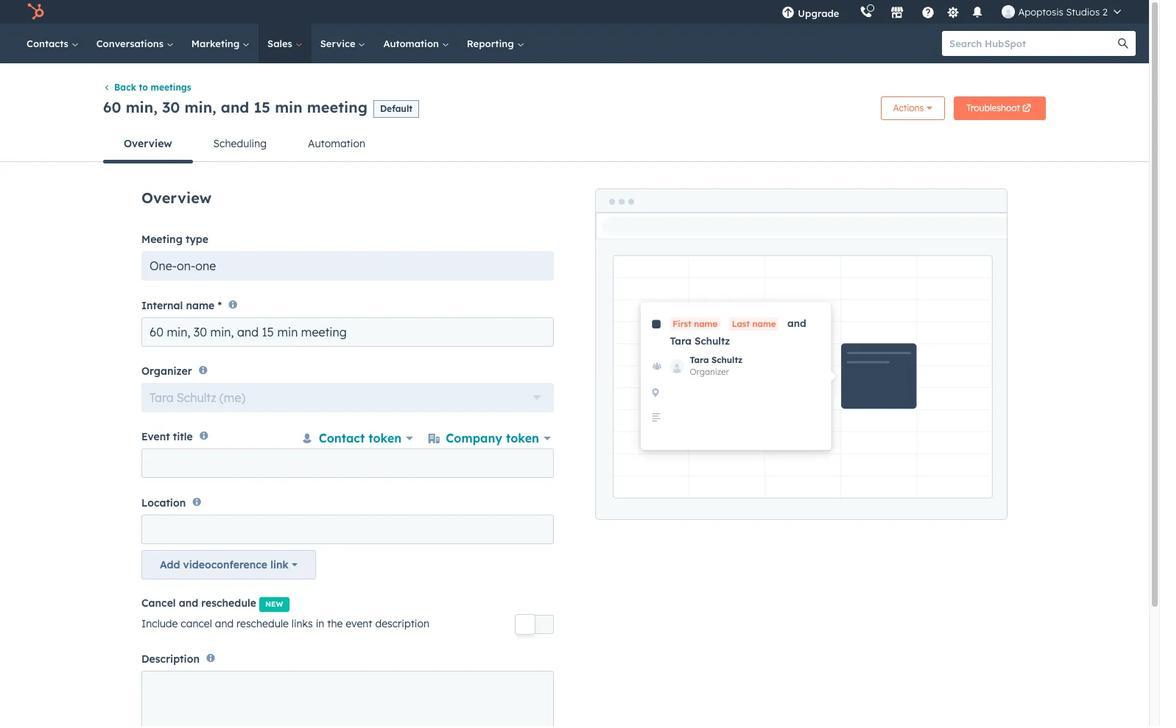Task type: locate. For each thing, give the bounding box(es) containing it.
back
[[114, 82, 136, 93]]

0 horizontal spatial min,
[[126, 98, 158, 116]]

upgrade image
[[782, 7, 795, 20]]

tara schultz image
[[1002, 5, 1016, 18]]

60 min, 30 min, and 15 min meeting banner
[[103, 92, 1046, 126]]

token inside contact token popup button
[[369, 431, 402, 446]]

apoptosis studios 2
[[1018, 6, 1108, 18]]

token right company
[[506, 431, 539, 446]]

automation down "meeting"
[[308, 137, 365, 151]]

add videoconference link
[[160, 558, 289, 571]]

1 horizontal spatial token
[[506, 431, 539, 446]]

the
[[327, 617, 343, 630]]

1 vertical spatial overview
[[141, 189, 212, 207]]

include cancel and reschedule links in the event description
[[141, 617, 430, 630]]

name
[[186, 299, 215, 312]]

and up cancel
[[179, 597, 198, 610]]

menu
[[772, 0, 1132, 24]]

actions
[[893, 103, 924, 114]]

menu item
[[850, 0, 853, 24]]

reporting
[[467, 38, 517, 49]]

scheduling
[[213, 137, 267, 151]]

notifications button
[[965, 0, 990, 24]]

and
[[221, 98, 249, 116], [179, 597, 198, 610], [215, 617, 234, 630]]

company token
[[446, 431, 539, 446]]

token right contact on the bottom left of page
[[369, 431, 402, 446]]

None text field
[[141, 515, 554, 544]]

contact token button
[[298, 428, 416, 450]]

description
[[141, 652, 200, 666]]

and right cancel
[[215, 617, 234, 630]]

overview
[[124, 137, 172, 151], [141, 189, 212, 207]]

1 horizontal spatial automation
[[383, 38, 442, 49]]

min, right 30
[[185, 98, 216, 116]]

and left the 15 in the left of the page
[[221, 98, 249, 116]]

Internal name text field
[[141, 317, 554, 347]]

30
[[162, 98, 180, 116]]

reschedule down add videoconference link popup button
[[201, 597, 256, 610]]

automation
[[383, 38, 442, 49], [308, 137, 365, 151]]

Search HubSpot search field
[[942, 31, 1123, 56]]

overview button
[[103, 126, 193, 163]]

60 min, 30 min, and 15 min meeting
[[103, 98, 368, 116]]

token inside the company token popup button
[[506, 431, 539, 446]]

meeting type
[[141, 233, 208, 246]]

None text field
[[150, 456, 546, 489], [150, 678, 546, 726], [150, 456, 546, 489], [150, 678, 546, 726]]

navigation
[[103, 126, 1046, 163]]

title
[[173, 431, 193, 444]]

link
[[270, 558, 289, 571]]

marketplaces button
[[882, 0, 913, 24]]

calling icon button
[[854, 2, 879, 21]]

add videoconference link button
[[141, 550, 316, 580]]

to
[[139, 82, 148, 93]]

automation up 'default'
[[383, 38, 442, 49]]

1 vertical spatial automation
[[308, 137, 365, 151]]

meetings
[[151, 82, 191, 93]]

0 vertical spatial reschedule
[[201, 597, 256, 610]]

menu containing apoptosis studios 2
[[772, 0, 1132, 24]]

sales
[[267, 38, 295, 49]]

troubleshoot
[[967, 103, 1020, 114]]

contacts
[[27, 38, 71, 49]]

2 token from the left
[[506, 431, 539, 446]]

0 vertical spatial and
[[221, 98, 249, 116]]

upgrade
[[798, 7, 839, 19]]

1 horizontal spatial min,
[[185, 98, 216, 116]]

contacts link
[[18, 24, 87, 63]]

contact
[[319, 431, 365, 446]]

troubleshoot link
[[954, 97, 1046, 120]]

0 vertical spatial overview
[[124, 137, 172, 151]]

1 token from the left
[[369, 431, 402, 446]]

location
[[141, 496, 186, 510]]

0 vertical spatial automation
[[383, 38, 442, 49]]

default
[[380, 103, 413, 114]]

0 horizontal spatial token
[[369, 431, 402, 446]]

1 min, from the left
[[126, 98, 158, 116]]

cancel and reschedule
[[141, 597, 256, 610]]

0 horizontal spatial automation
[[308, 137, 365, 151]]

navigation containing overview
[[103, 126, 1046, 163]]

settings link
[[944, 4, 962, 20]]

description
[[375, 617, 430, 630]]

internal
[[141, 299, 183, 312]]

settings image
[[947, 6, 960, 20]]

token for contact token
[[369, 431, 402, 446]]

min, down to
[[126, 98, 158, 116]]

overview down 30
[[124, 137, 172, 151]]

overview up 'meeting type'
[[141, 189, 212, 207]]

meeting
[[141, 233, 183, 246]]

min,
[[126, 98, 158, 116], [185, 98, 216, 116]]

sales link
[[259, 24, 311, 63]]

cancel
[[181, 617, 212, 630]]

15
[[254, 98, 270, 116]]

reschedule down new
[[237, 617, 289, 630]]

notifications image
[[971, 7, 985, 20]]

reschedule
[[201, 597, 256, 610], [237, 617, 289, 630]]

and inside 60 min, 30 min, and 15 min meeting banner
[[221, 98, 249, 116]]

token
[[369, 431, 402, 446], [506, 431, 539, 446]]

marketing link
[[183, 24, 259, 63]]



Task type: describe. For each thing, give the bounding box(es) containing it.
internal name
[[141, 299, 215, 312]]

tara
[[150, 390, 174, 405]]

event
[[141, 431, 170, 444]]

automation button
[[287, 126, 386, 162]]

hubspot image
[[27, 3, 44, 21]]

1 vertical spatial and
[[179, 597, 198, 610]]

new
[[265, 599, 283, 609]]

apoptosis studios 2 button
[[993, 0, 1130, 24]]

2
[[1103, 6, 1108, 18]]

1 vertical spatial reschedule
[[237, 617, 289, 630]]

reporting link
[[458, 24, 533, 63]]

(me)
[[220, 390, 245, 405]]

hubspot link
[[18, 3, 55, 21]]

meeting
[[307, 98, 368, 116]]

service link
[[311, 24, 375, 63]]

contact token
[[319, 431, 402, 446]]

back to meetings button
[[103, 82, 191, 93]]

actions button
[[881, 97, 945, 120]]

marketplaces image
[[891, 7, 904, 20]]

conversations link
[[87, 24, 183, 63]]

search button
[[1111, 31, 1136, 56]]

2 min, from the left
[[185, 98, 216, 116]]

location element
[[141, 515, 554, 580]]

help button
[[916, 0, 941, 24]]

event title
[[141, 431, 193, 444]]

event title element
[[141, 428, 561, 496]]

2 vertical spatial and
[[215, 617, 234, 630]]

Meeting type text field
[[141, 251, 554, 281]]

calling icon image
[[860, 6, 873, 19]]

cancel
[[141, 597, 176, 610]]

overview inside button
[[124, 137, 172, 151]]

type
[[186, 233, 208, 246]]

organizer
[[141, 365, 192, 378]]

links
[[292, 617, 313, 630]]

include
[[141, 617, 178, 630]]

event
[[346, 617, 372, 630]]

studios
[[1066, 6, 1100, 18]]

search image
[[1118, 38, 1129, 49]]

service
[[320, 38, 358, 49]]

schultz
[[177, 390, 216, 405]]

automation link
[[375, 24, 458, 63]]

scheduling button
[[193, 126, 287, 162]]

tara schultz (me)
[[150, 390, 245, 405]]

back to meetings
[[114, 82, 191, 93]]

help image
[[922, 7, 935, 20]]

tara schultz (me) button
[[141, 383, 554, 413]]

in
[[316, 617, 324, 630]]

company token button
[[425, 428, 554, 450]]

60
[[103, 98, 121, 116]]

conversations
[[96, 38, 166, 49]]

automation inside button
[[308, 137, 365, 151]]

min
[[275, 98, 303, 116]]

company
[[446, 431, 502, 446]]

videoconference
[[183, 558, 267, 571]]

token for company token
[[506, 431, 539, 446]]

marketing
[[191, 38, 242, 49]]

add
[[160, 558, 180, 571]]

apoptosis
[[1018, 6, 1064, 18]]



Task type: vqa. For each thing, say whether or not it's contained in the screenshot.
60 min, 30 min, and 15 min meeting banner
yes



